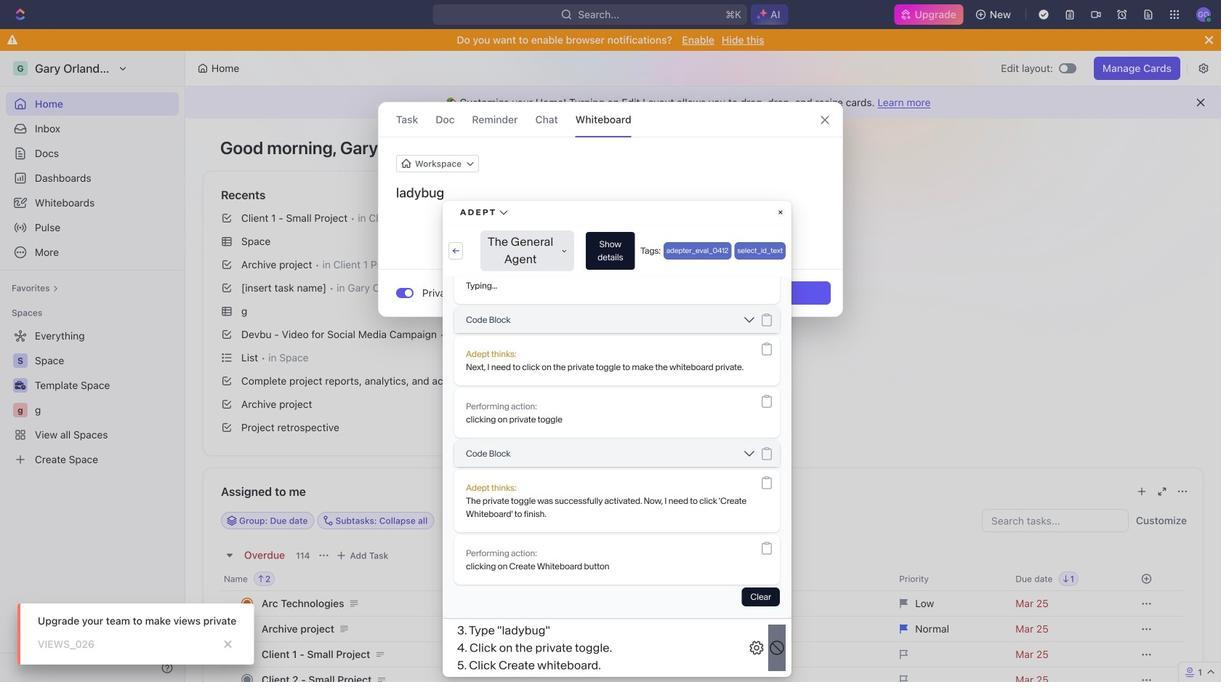 Task type: locate. For each thing, give the bounding box(es) containing it.
dialog
[[378, 102, 844, 317]]

Name this Whiteboard... field
[[379, 184, 843, 201]]

Search tasks... text field
[[983, 510, 1129, 532]]

alert
[[185, 87, 1222, 119]]

tree
[[6, 324, 179, 471]]



Task type: vqa. For each thing, say whether or not it's contained in the screenshot.
the name this whiteboard... field
yes



Task type: describe. For each thing, give the bounding box(es) containing it.
sidebar navigation
[[0, 51, 185, 682]]

tree inside sidebar navigation
[[6, 324, 179, 471]]



